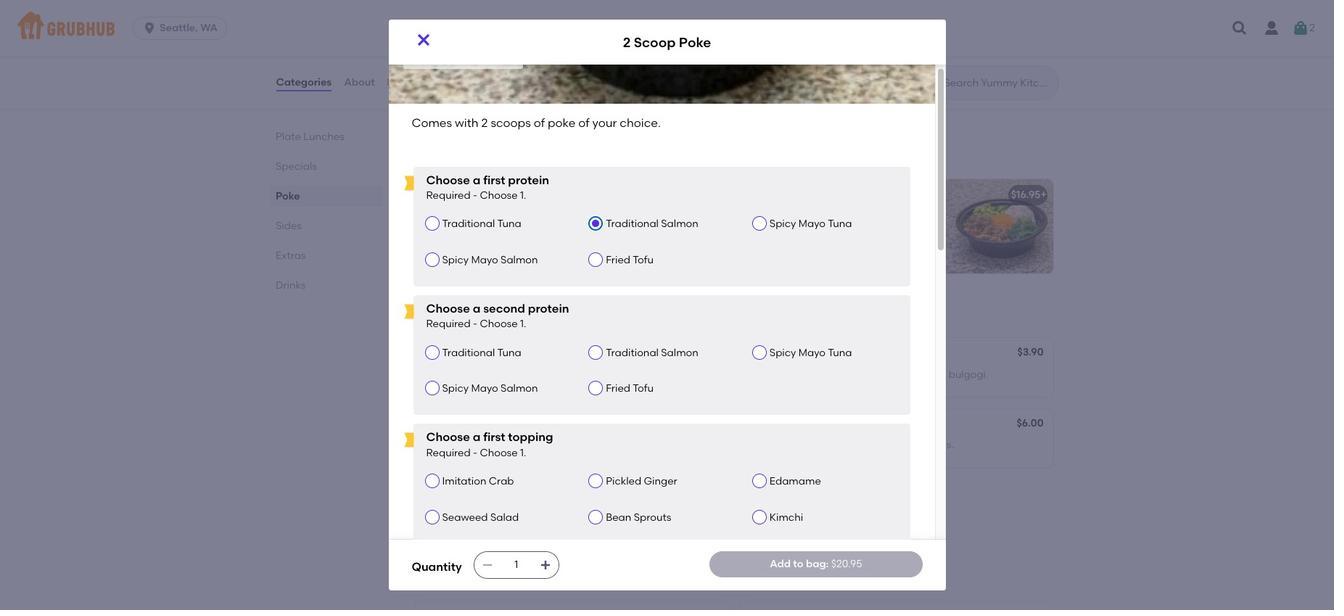 Task type: describe. For each thing, give the bounding box(es) containing it.
fried tofu for choose a second protein
[[606, 382, 654, 395]]

and up input item quantity number field
[[516, 510, 535, 522]]

2 pieces of fried pork and veggie egg rolls.
[[748, 439, 954, 451]]

$3.90 for bulgogi.
[[1017, 346, 1044, 359]]

2 scoop poke image
[[619, 179, 728, 274]]

0 horizontal spatial veggie
[[538, 510, 571, 522]]

add
[[770, 558, 791, 570]]

with down onions.
[[455, 116, 479, 130]]

pickled
[[606, 475, 641, 488]]

protein inside fried rice with your choice of protein and peas, carrots, and onions.
[[566, 56, 601, 68]]

with left beef
[[901, 368, 922, 381]]

sprouts
[[634, 511, 671, 523]]

bulgogi.
[[949, 368, 988, 381]]

0 vertical spatial veggie
[[874, 439, 908, 451]]

raw
[[423, 439, 445, 451]]

reviews
[[387, 76, 427, 88]]

cut
[[519, 439, 535, 451]]

0 horizontal spatial fried
[[466, 510, 489, 522]]

spicy down grilled
[[442, 382, 469, 395]]

rice inside fried rice with your choice of protein and peas, carrots, and onions.
[[450, 56, 469, 68]]

protein for choose a second protein
[[528, 302, 569, 316]]

onions.
[[445, 71, 480, 83]]

and left onions.
[[423, 71, 443, 83]]

tofu for choose a first protein
[[633, 254, 654, 266]]

comes down reviews "button"
[[412, 116, 452, 130]]

rice
[[485, 36, 507, 48]]

1 vertical spatial sides
[[412, 304, 453, 322]]

$20.95 for 2 scoop poke
[[412, 45, 448, 58]]

into
[[538, 439, 556, 451]]

filled
[[875, 368, 898, 381]]

choose a first topping required - choose 1.
[[426, 430, 553, 459]]

poke for 2 scoop poke image
[[542, 209, 566, 222]]

$12.00
[[1013, 34, 1044, 46]]

korean fried chicken special image
[[944, 0, 1053, 14]]

carte
[[770, 56, 796, 68]]

lunches
[[303, 131, 344, 143]]

in
[[621, 368, 630, 381]]

$15.50
[[684, 34, 715, 46]]

wrapped
[[574, 368, 619, 381]]

grilled
[[423, 368, 456, 381]]

ginger
[[644, 475, 677, 488]]

1 scoop poke image
[[944, 179, 1053, 274]]

traditional tuna for first
[[442, 218, 521, 230]]

spam
[[458, 368, 486, 381]]

egg
[[910, 439, 929, 451]]

side
[[423, 418, 445, 431]]

required for choose a second protein
[[426, 318, 471, 330]]

beef
[[924, 368, 946, 381]]

- for choose a first topping
[[473, 447, 477, 459]]

6
[[798, 56, 804, 68]]

about
[[344, 76, 375, 88]]

+
[[1041, 189, 1047, 201]]

your inside comes with 1 scoop of poke of your choice.
[[899, 209, 920, 222]]

traditional tuna for second
[[442, 347, 521, 359]]

0 horizontal spatial pork
[[491, 510, 513, 522]]

0 vertical spatial scoops
[[491, 116, 531, 130]]

add to bag: $20.95
[[770, 558, 862, 570]]

salad
[[490, 511, 519, 523]]

second
[[483, 302, 525, 316]]

pickled ginger
[[606, 475, 677, 488]]

la
[[758, 56, 767, 68]]

plate
[[275, 131, 301, 143]]

fried tofu for choose a first protein
[[606, 254, 654, 266]]

spicy left 1
[[770, 218, 796, 230]]

$3.90 for nori.
[[692, 346, 719, 359]]

wa
[[200, 22, 218, 34]]

rolls
[[770, 418, 794, 431]]

tuna
[[494, 439, 517, 451]]

topping
[[508, 430, 553, 444]]

spicy up choose a second protein required - choose 1.
[[442, 254, 469, 266]]

nori.
[[632, 368, 654, 381]]

required for choose a first topping
[[426, 447, 471, 459]]

bulgogi
[[748, 348, 786, 360]]

egg
[[748, 418, 768, 431]]

2 horizontal spatial svg image
[[540, 559, 551, 571]]

grilled spam on seasoned rice wrapped in nori.
[[423, 368, 654, 381]]

bean sprouts
[[606, 511, 671, 523]]

tuna up 'on'
[[497, 347, 521, 359]]

scoop
[[815, 209, 845, 222]]

seaweed
[[442, 511, 488, 523]]

1 horizontal spatial svg image
[[1231, 20, 1248, 37]]

1 vertical spatial scoops
[[492, 209, 527, 222]]

$16.95
[[1011, 189, 1041, 201]]

about button
[[343, 57, 375, 109]]

shrimp
[[841, 56, 875, 68]]

reviews button
[[386, 57, 428, 109]]

crab
[[489, 475, 514, 488]]

choose a first protein required - choose 1.
[[426, 173, 549, 202]]

and left peas,
[[603, 56, 623, 68]]

svg image inside 'seattle, wa' button
[[142, 21, 157, 36]]

your inside fried rice with your choice of protein and peas, carrots, and onions.
[[494, 56, 516, 68]]

plate lunches
[[275, 131, 344, 143]]

1 horizontal spatial choice.
[[620, 116, 661, 130]]

svg image for 2 scoop poke
[[415, 31, 432, 49]]

kimchi
[[770, 511, 803, 523]]

peas,
[[625, 56, 652, 68]]

2 button
[[1292, 15, 1315, 41]]

2 scoop poke $20.95
[[412, 24, 514, 58]]

choice. for 2 scoop poke image
[[423, 224, 459, 236]]

spicy mayo tuna for choose a second protein
[[770, 347, 852, 359]]

1. for choose a first topping
[[520, 447, 526, 459]]

seattle,
[[160, 22, 198, 34]]

categories button
[[275, 57, 332, 109]]

seaweed salad
[[442, 511, 519, 523]]

1 horizontal spatial fried
[[803, 439, 826, 451]]

spam
[[423, 348, 452, 360]]

carrots,
[[655, 56, 692, 68]]

edamame
[[770, 475, 821, 488]]

spam musubi
[[423, 348, 491, 360]]

of inside fried rice with your choice of protein and peas, carrots, and onions.
[[554, 56, 563, 68]]

1. for choose a second protein
[[520, 318, 526, 330]]

$6.00 for raw pieces of tuna cut into cubes.
[[692, 417, 719, 429]]

comes with 1 scoop of poke of your choice.
[[748, 209, 920, 236]]

pieces for 2 pieces of fried pork and veggie egg rolls.
[[756, 439, 789, 451]]

pieces for raw pieces of tuna cut into cubes.
[[447, 439, 479, 451]]

0 horizontal spatial extras
[[275, 250, 305, 262]]

categories
[[276, 76, 332, 88]]

rolls.
[[932, 439, 954, 451]]

choice
[[518, 56, 551, 68]]

cubes.
[[559, 439, 591, 451]]

tuna down "choose a first protein required - choose 1."
[[497, 218, 521, 230]]

quantity
[[412, 560, 462, 574]]

house fried rice
[[423, 36, 507, 48]]

dumplings.
[[573, 510, 627, 522]]



Task type: locate. For each thing, give the bounding box(es) containing it.
1 vertical spatial fried tofu
[[606, 382, 654, 395]]

imitation crab
[[442, 475, 514, 488]]

0 vertical spatial fried tofu
[[606, 254, 654, 266]]

1 first from the top
[[483, 173, 505, 187]]

choice.
[[620, 116, 661, 130], [423, 224, 459, 236], [748, 224, 784, 236]]

1
[[809, 209, 813, 222]]

$20.95 right bag:
[[831, 558, 862, 570]]

-
[[473, 189, 477, 202], [473, 318, 477, 330], [473, 447, 477, 459]]

1 vertical spatial fried
[[466, 510, 489, 522]]

drinks
[[275, 279, 305, 292]]

rice up onions.
[[450, 56, 469, 68]]

veggie left dumplings.
[[538, 510, 571, 522]]

comes down "choose a first protein required - choose 1."
[[423, 209, 458, 222]]

protein inside "choose a first protein required - choose 1."
[[508, 173, 549, 187]]

2
[[1310, 22, 1315, 34], [412, 24, 421, 42], [623, 34, 631, 50], [481, 116, 488, 130], [423, 189, 429, 201], [484, 209, 490, 222], [748, 439, 754, 451]]

4 for 4 pieces. fried dumplings filled with beef bulgogi.
[[748, 368, 754, 381]]

and left egg
[[853, 439, 872, 451]]

2 vertical spatial 1.
[[520, 447, 526, 459]]

- for choose a first protein
[[473, 189, 477, 202]]

1 $3.90 from the left
[[692, 346, 719, 359]]

4 for 4 pieces fried pork and veggie dumplings.
[[423, 510, 429, 522]]

tuna
[[497, 218, 521, 230], [828, 218, 852, 230], [497, 347, 521, 359], [828, 347, 852, 359]]

2 inside button
[[1310, 22, 1315, 34]]

fried
[[457, 36, 482, 48], [423, 56, 448, 68], [606, 254, 630, 266], [794, 368, 818, 381], [606, 382, 630, 395]]

1 vertical spatial veggie
[[538, 510, 571, 522]]

first for topping
[[483, 430, 505, 444]]

4
[[748, 368, 754, 381], [423, 510, 429, 522]]

pieces down gyoza
[[432, 510, 464, 522]]

2 1. from the top
[[520, 318, 526, 330]]

$16.95 +
[[1011, 189, 1047, 201]]

traditional salmon
[[606, 218, 698, 230], [606, 347, 698, 359]]

0 vertical spatial extras
[[275, 250, 305, 262]]

required inside "choose a first protein required - choose 1."
[[426, 189, 471, 202]]

salmon
[[661, 218, 698, 230], [501, 254, 538, 266], [661, 347, 698, 359], [501, 382, 538, 395]]

seattle, wa button
[[133, 17, 233, 40]]

fried inside fried rice with your choice of protein and peas, carrots, and onions.
[[423, 56, 448, 68]]

$20.95 up reviews
[[412, 45, 448, 58]]

bag:
[[806, 558, 829, 570]]

with inside comes with 2 scoops of poke of your choice.
[[461, 209, 481, 222]]

1 $6.00 from the left
[[692, 417, 719, 429]]

$20.95 inside 2 scoop poke $20.95
[[412, 45, 448, 58]]

first inside "choose a first protein required - choose 1."
[[483, 173, 505, 187]]

0 vertical spatial tofu
[[633, 254, 654, 266]]

sauce.
[[991, 56, 1023, 68]]

first for protein
[[483, 173, 505, 187]]

pieces down egg rolls
[[756, 439, 789, 451]]

with inside fried rice with your choice of protein and peas, carrots, and onions.
[[471, 56, 492, 68]]

2 first from the top
[[483, 430, 505, 444]]

2 - from the top
[[473, 318, 477, 330]]

0 vertical spatial $20.95
[[412, 45, 448, 58]]

0 horizontal spatial 4
[[423, 510, 429, 522]]

svg image left "seattle,"
[[142, 21, 157, 36]]

1 vertical spatial tofu
[[633, 382, 654, 395]]

3 required from the top
[[426, 447, 471, 459]]

required inside choose a first topping required - choose 1.
[[426, 447, 471, 459]]

1 horizontal spatial rice
[[553, 368, 572, 381]]

2 $3.90 from the left
[[1017, 346, 1044, 359]]

sides up drinks
[[275, 220, 301, 232]]

svg image
[[1231, 20, 1248, 37], [1292, 20, 1310, 37], [415, 31, 432, 49]]

traditional salmon for choose a second protein
[[606, 347, 698, 359]]

fried rice with your choice of protein and peas, carrots, and onions.
[[423, 56, 692, 83]]

0 vertical spatial pork
[[828, 439, 850, 451]]

Search Yummy Kitchen search field
[[943, 76, 1054, 90]]

mayo
[[799, 218, 826, 230], [471, 254, 498, 266], [799, 347, 826, 359], [471, 382, 498, 395]]

comes left 1
[[748, 209, 783, 222]]

2 vertical spatial protein
[[528, 302, 569, 316]]

$3.90
[[692, 346, 719, 359], [1017, 346, 1044, 359]]

0 vertical spatial required
[[426, 189, 471, 202]]

2 spicy mayo tuna from the top
[[770, 347, 852, 359]]

0 horizontal spatial svg image
[[142, 21, 157, 36]]

2 inside 2 scoop poke $20.95
[[412, 24, 421, 42]]

1 vertical spatial traditional salmon
[[606, 347, 698, 359]]

comes for 2 scoop poke image
[[423, 209, 458, 222]]

spicy mayo salmon for first
[[442, 254, 538, 266]]

with inside comes with 1 scoop of poke of your choice.
[[786, 209, 806, 222]]

pieces for 4 pieces fried pork and veggie dumplings.
[[432, 510, 464, 522]]

comes with 2 scoops of poke of your choice. down "choose a first protein required - choose 1."
[[423, 209, 602, 236]]

1 horizontal spatial extras
[[412, 568, 460, 586]]

comes inside comes with 1 scoop of poke of your choice.
[[748, 209, 783, 222]]

traditional tuna up spam
[[442, 347, 521, 359]]

search icon image
[[921, 74, 938, 91]]

0 vertical spatial spicy mayo tuna
[[770, 218, 852, 230]]

with up onions.
[[471, 56, 492, 68]]

fried up edamame
[[803, 439, 826, 451]]

1 horizontal spatial svg image
[[481, 559, 493, 571]]

1 1. from the top
[[520, 189, 526, 202]]

1 vertical spatial extras
[[412, 568, 460, 586]]

tuna up dumplings
[[828, 347, 852, 359]]

1 traditional tuna from the top
[[442, 218, 521, 230]]

0 vertical spatial a
[[473, 173, 480, 187]]

house
[[423, 36, 455, 48]]

protein for choose a first protein
[[508, 173, 549, 187]]

0 horizontal spatial choice.
[[423, 224, 459, 236]]

0 vertical spatial 2 scoop poke
[[623, 34, 711, 50]]

1. inside choose a first topping required - choose 1.
[[520, 447, 526, 459]]

your
[[494, 56, 516, 68], [592, 116, 617, 130], [580, 209, 602, 222], [899, 209, 920, 222]]

spicy up the pieces.
[[770, 347, 796, 359]]

1 vertical spatial comes with 2 scoops of poke of your choice.
[[423, 209, 602, 236]]

a for choose a second protein
[[473, 302, 480, 316]]

1 vertical spatial 1.
[[520, 318, 526, 330]]

1 vertical spatial traditional tuna
[[442, 347, 521, 359]]

1 fried tofu from the top
[[606, 254, 654, 266]]

mandu
[[789, 348, 824, 360]]

comes with 2 scoops of poke of your choice. down fried rice with your choice of protein and peas, carrots, and onions.
[[412, 116, 661, 130]]

protein inside choose a second protein required - choose 1.
[[528, 302, 569, 316]]

4 pieces fried pork and veggie dumplings.
[[423, 510, 627, 522]]

rice left wrapped
[[553, 368, 572, 381]]

poke
[[476, 24, 514, 42], [679, 34, 711, 50], [466, 189, 490, 201], [275, 190, 300, 202], [482, 418, 506, 431]]

traditional tuna down "choose a first protein required - choose 1."
[[442, 218, 521, 230]]

extras down seaweed
[[412, 568, 460, 586]]

1 vertical spatial 4
[[423, 510, 429, 522]]

choose a second protein required - choose 1.
[[426, 302, 569, 330]]

a for choose a first protein
[[473, 173, 480, 187]]

2 fried tofu from the top
[[606, 382, 654, 395]]

traditional tuna
[[442, 218, 521, 230], [442, 347, 521, 359]]

rice
[[450, 56, 469, 68], [553, 368, 572, 381]]

2 vertical spatial a
[[473, 430, 480, 444]]

svg image left input item quantity number field
[[481, 559, 493, 571]]

with left 1
[[786, 209, 806, 222]]

spicy mayo salmon for second
[[442, 382, 538, 395]]

1 vertical spatial first
[[483, 430, 505, 444]]

1. inside choose a second protein required - choose 1.
[[520, 318, 526, 330]]

3 a from the top
[[473, 430, 480, 444]]

specials
[[275, 160, 317, 173]]

2 tempura from the left
[[946, 56, 989, 68]]

comes for 1 scoop poke image
[[748, 209, 783, 222]]

0 vertical spatial protein
[[566, 56, 601, 68]]

comes with 2 scoops of poke of your choice.
[[412, 116, 661, 130], [423, 209, 602, 236]]

with up search icon
[[923, 56, 943, 68]]

2 scoop poke
[[623, 34, 711, 50], [423, 189, 490, 201]]

1 a from the top
[[473, 173, 480, 187]]

1 traditional salmon from the top
[[606, 218, 698, 230]]

egg rolls
[[748, 418, 794, 431]]

2 required from the top
[[426, 318, 471, 330]]

a la carte 6 pieces shrimp tempura with tempura sauce.
[[748, 56, 1023, 68]]

1 tempura from the left
[[878, 56, 920, 68]]

tofu
[[633, 254, 654, 266], [633, 382, 654, 395]]

gyoza
[[423, 489, 455, 502]]

scoops
[[491, 116, 531, 130], [492, 209, 527, 222]]

pieces right the 6
[[807, 56, 839, 68]]

1 horizontal spatial $6.00
[[1017, 417, 1044, 429]]

bulgogi mandu
[[748, 348, 824, 360]]

0 horizontal spatial sides
[[275, 220, 301, 232]]

on
[[488, 368, 501, 381]]

first
[[483, 173, 505, 187], [483, 430, 505, 444]]

2 a from the top
[[473, 302, 480, 316]]

tempura right the shrimp at the top right of the page
[[878, 56, 920, 68]]

pork down crab on the left bottom of the page
[[491, 510, 513, 522]]

tofu for choose a second protein
[[633, 382, 654, 395]]

2 horizontal spatial choice.
[[748, 224, 784, 236]]

a
[[748, 56, 756, 68]]

raw pieces of tuna cut into cubes.
[[423, 439, 591, 451]]

and
[[603, 56, 623, 68], [423, 71, 443, 83], [853, 439, 872, 451], [516, 510, 535, 522]]

fried tofu
[[606, 254, 654, 266], [606, 382, 654, 395]]

1 horizontal spatial 4
[[748, 368, 754, 381]]

1 vertical spatial rice
[[553, 368, 572, 381]]

veggie left egg
[[874, 439, 908, 451]]

a inside choose a first topping required - choose 1.
[[473, 430, 480, 444]]

required for choose a first protein
[[426, 189, 471, 202]]

0 horizontal spatial $6.00
[[692, 417, 719, 429]]

1 vertical spatial protein
[[508, 173, 549, 187]]

a inside "choose a first protein required - choose 1."
[[473, 173, 480, 187]]

- inside choose a first topping required - choose 1.
[[473, 447, 477, 459]]

dumplings
[[821, 368, 873, 381]]

poke for 1 scoop poke image
[[860, 209, 884, 222]]

0 horizontal spatial $20.95
[[412, 45, 448, 58]]

3 1. from the top
[[520, 447, 526, 459]]

1 tofu from the top
[[633, 254, 654, 266]]

to
[[793, 558, 803, 570]]

0 vertical spatial fried
[[803, 439, 826, 451]]

1 horizontal spatial pork
[[828, 439, 850, 451]]

seattle, wa
[[160, 22, 218, 34]]

a for choose a first topping
[[473, 430, 480, 444]]

choice. for 1 scoop poke image
[[748, 224, 784, 236]]

pork down dumplings
[[828, 439, 850, 451]]

1 vertical spatial required
[[426, 318, 471, 330]]

of
[[554, 56, 563, 68], [534, 116, 545, 130], [578, 116, 590, 130], [529, 209, 539, 222], [568, 209, 578, 222], [848, 209, 857, 222], [886, 209, 896, 222], [482, 439, 491, 451], [791, 439, 801, 451]]

a inside choose a second protein required - choose 1.
[[473, 302, 480, 316]]

1 spicy mayo tuna from the top
[[770, 218, 852, 230]]

poke down fried rice with your choice of protein and peas, carrots, and onions.
[[548, 116, 576, 130]]

0 vertical spatial 4
[[748, 368, 754, 381]]

poke down "choose a first protein required - choose 1."
[[542, 209, 566, 222]]

pieces.
[[757, 368, 791, 381]]

0 horizontal spatial svg image
[[415, 31, 432, 49]]

0 vertical spatial spicy mayo salmon
[[442, 254, 538, 266]]

0 vertical spatial 1.
[[520, 189, 526, 202]]

spicy mayo salmon up second
[[442, 254, 538, 266]]

1 vertical spatial a
[[473, 302, 480, 316]]

musubi
[[455, 348, 491, 360]]

fried
[[803, 439, 826, 451], [466, 510, 489, 522]]

2 vertical spatial required
[[426, 447, 471, 459]]

choice. inside comes with 1 scoop of poke of your choice.
[[748, 224, 784, 236]]

$6.00 for 2 pieces of fried pork and veggie egg rolls.
[[1017, 417, 1044, 429]]

sides up spam at bottom
[[412, 304, 453, 322]]

0 vertical spatial comes with 2 scoops of poke of your choice.
[[412, 116, 661, 130]]

first inside choose a first topping required - choose 1.
[[483, 430, 505, 444]]

main navigation navigation
[[0, 0, 1334, 57]]

4 left the pieces.
[[748, 368, 754, 381]]

2 $6.00 from the left
[[1017, 417, 1044, 429]]

2 traditional tuna from the top
[[442, 347, 521, 359]]

1 spicy mayo salmon from the top
[[442, 254, 538, 266]]

0 vertical spatial rice
[[450, 56, 469, 68]]

svg image right input item quantity number field
[[540, 559, 551, 571]]

1 horizontal spatial veggie
[[874, 439, 908, 451]]

2 horizontal spatial svg image
[[1292, 20, 1310, 37]]

traditional salmon for choose a first protein
[[606, 218, 698, 230]]

0 horizontal spatial rice
[[450, 56, 469, 68]]

svg image
[[142, 21, 157, 36], [481, 559, 493, 571], [540, 559, 551, 571]]

poke right "scoop"
[[860, 209, 884, 222]]

4 pieces. fried dumplings filled with beef bulgogi.
[[748, 368, 988, 381]]

seasoned
[[503, 368, 551, 381]]

0 vertical spatial -
[[473, 189, 477, 202]]

2 tofu from the top
[[633, 382, 654, 395]]

tuna right 1
[[828, 218, 852, 230]]

poke
[[548, 116, 576, 130], [542, 209, 566, 222], [860, 209, 884, 222]]

1 vertical spatial spicy mayo salmon
[[442, 382, 538, 395]]

protein
[[566, 56, 601, 68], [508, 173, 549, 187], [528, 302, 569, 316]]

bean
[[606, 511, 631, 523]]

with down "choose a first protein required - choose 1."
[[461, 209, 481, 222]]

spicy mayo tuna for choose a first protein
[[770, 218, 852, 230]]

extras up drinks
[[275, 250, 305, 262]]

side scoop poke
[[423, 418, 506, 431]]

2 vertical spatial -
[[473, 447, 477, 459]]

1 horizontal spatial sides
[[412, 304, 453, 322]]

$20.95 for add to bag:
[[831, 558, 862, 570]]

1 vertical spatial spicy mayo tuna
[[770, 347, 852, 359]]

spicy mayo salmon
[[442, 254, 538, 266], [442, 382, 538, 395]]

spicy mayo salmon down 'on'
[[442, 382, 538, 395]]

tempura up search yummy kitchen search box
[[946, 56, 989, 68]]

required inside choose a second protein required - choose 1.
[[426, 318, 471, 330]]

imitation
[[442, 475, 486, 488]]

1 horizontal spatial tempura
[[946, 56, 989, 68]]

1 horizontal spatial 2 scoop poke
[[623, 34, 711, 50]]

2 traditional salmon from the top
[[606, 347, 698, 359]]

1. for choose a first protein
[[520, 189, 526, 202]]

extras
[[275, 250, 305, 262], [412, 568, 460, 586]]

1 horizontal spatial $3.90
[[1017, 346, 1044, 359]]

$6.00
[[692, 417, 719, 429], [1017, 417, 1044, 429]]

1 horizontal spatial $20.95
[[831, 558, 862, 570]]

1. inside "choose a first protein required - choose 1."
[[520, 189, 526, 202]]

1 vertical spatial $20.95
[[831, 558, 862, 570]]

- for choose a second protein
[[473, 318, 477, 330]]

0 horizontal spatial 2 scoop poke
[[423, 189, 490, 201]]

svg image for 2
[[1292, 20, 1310, 37]]

0 vertical spatial sides
[[275, 220, 301, 232]]

1 vertical spatial pork
[[491, 510, 513, 522]]

poke inside 2 scoop poke $20.95
[[476, 24, 514, 42]]

0 vertical spatial first
[[483, 173, 505, 187]]

0 horizontal spatial tempura
[[878, 56, 920, 68]]

scoops down choice at the left top of page
[[491, 116, 531, 130]]

3 - from the top
[[473, 447, 477, 459]]

2 spicy mayo salmon from the top
[[442, 382, 538, 395]]

svg image inside 2 button
[[1292, 20, 1310, 37]]

Input item quantity number field
[[500, 552, 532, 578]]

1 - from the top
[[473, 189, 477, 202]]

$20.95
[[412, 45, 448, 58], [831, 558, 862, 570]]

- inside "choose a first protein required - choose 1."
[[473, 189, 477, 202]]

scoops down "choose a first protein required - choose 1."
[[492, 209, 527, 222]]

0 vertical spatial traditional salmon
[[606, 218, 698, 230]]

fried left salad at the left bottom of the page
[[466, 510, 489, 522]]

4 down gyoza
[[423, 510, 429, 522]]

1 vertical spatial -
[[473, 318, 477, 330]]

1 required from the top
[[426, 189, 471, 202]]

0 vertical spatial traditional tuna
[[442, 218, 521, 230]]

pieces down side scoop poke
[[447, 439, 479, 451]]

1 vertical spatial 2 scoop poke
[[423, 189, 490, 201]]

scoop inside 2 scoop poke $20.95
[[424, 24, 473, 42]]

0 horizontal spatial $3.90
[[692, 346, 719, 359]]

- inside choose a second protein required - choose 1.
[[473, 318, 477, 330]]

poke inside comes with 1 scoop of poke of your choice.
[[860, 209, 884, 222]]

comes
[[412, 116, 452, 130], [423, 209, 458, 222], [748, 209, 783, 222]]



Task type: vqa. For each thing, say whether or not it's contained in the screenshot.
the top the a
yes



